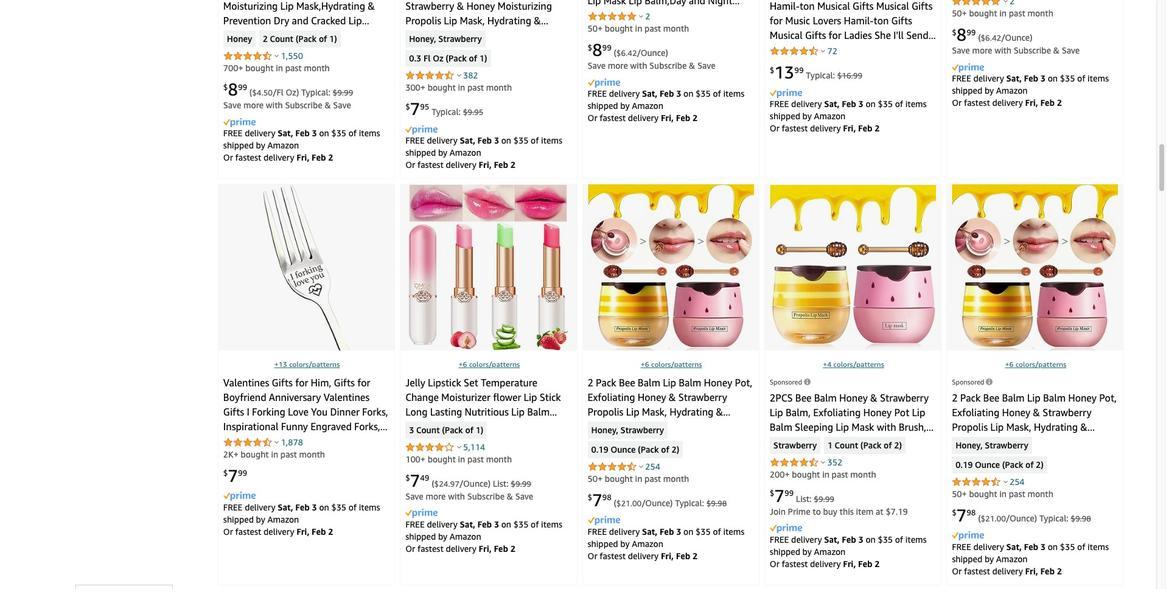 Task type: locate. For each thing, give the bounding box(es) containing it.
or
[[952, 97, 962, 108], [588, 112, 598, 123], [770, 123, 780, 133], [223, 152, 233, 162], [406, 159, 415, 170], [223, 526, 233, 537], [406, 543, 415, 554], [588, 551, 598, 561], [770, 559, 780, 569], [952, 566, 962, 576]]

past for 5,114 link
[[468, 454, 484, 465]]

forks, down dinner
[[354, 421, 380, 433]]

popover image for 1,878 link in the bottom of the page
[[275, 441, 279, 444]]

cracked
[[676, 421, 711, 433], [1040, 436, 1075, 448]]

honey
[[227, 34, 252, 45], [704, 377, 733, 389], [638, 392, 666, 404], [840, 392, 868, 404], [1069, 392, 1097, 404], [864, 407, 892, 419], [1002, 407, 1031, 419]]

2 vertical spatial count
[[835, 440, 858, 451]]

strawberry inside 2pcs bee balm honey & strawberry lip balm, exfoliating honey pot lip balm sleeping lip mask with brush, hydrating & prevention dry and cracked, lip scrubs exfoliator & moisturizer (yellow+pink)
[[880, 392, 929, 404]]

save
[[952, 45, 970, 56], [1062, 45, 1080, 56], [588, 60, 606, 71], [698, 60, 716, 71], [223, 100, 241, 110], [333, 100, 351, 110], [406, 491, 424, 502], [515, 491, 533, 502]]

1 horizontal spatial lipstick
[[463, 435, 497, 448]]

1 horizontal spatial sponsored
[[952, 378, 985, 386]]

0.19
[[591, 444, 609, 455], [956, 460, 973, 471]]

+4 colors/patterns
[[823, 360, 884, 369]]

popover image
[[275, 54, 279, 57], [457, 74, 461, 77], [275, 441, 279, 444], [639, 465, 644, 468], [1004, 480, 1008, 483]]

1 count (pack of 2)
[[828, 440, 902, 451]]

1 vertical spatial count
[[416, 425, 440, 436]]

or fastest delivery fri, feb 2 element
[[952, 97, 1062, 108], [588, 112, 698, 123], [770, 123, 880, 133], [223, 152, 333, 162], [406, 159, 516, 170], [223, 526, 333, 537], [406, 543, 516, 554], [588, 551, 698, 561], [770, 559, 880, 569], [952, 566, 1062, 576]]

0 vertical spatial count
[[270, 34, 293, 45]]

1,550
[[281, 51, 303, 61]]

inspirational
[[223, 421, 278, 433]]

1 colors/patterns from the left
[[289, 360, 340, 369]]

free delivery sat, feb 3
[[952, 73, 1048, 83], [588, 88, 684, 98], [770, 98, 866, 109], [223, 128, 319, 138], [406, 135, 501, 145], [223, 502, 319, 512], [406, 519, 501, 529], [588, 526, 684, 537], [770, 534, 866, 545], [952, 542, 1048, 552]]

1 horizontal spatial scrubs
[[826, 451, 855, 463]]

$9.98 for sponsored ad - 2 pack bee balm lip balm honey pot, exfoliating honey & strawberry propolis lip mask, hydrating & preventio... image
[[1071, 514, 1092, 524]]

bee
[[619, 377, 635, 389], [796, 392, 812, 404], [984, 392, 1000, 404]]

typical: inside $ 13 99 typical: $16.99
[[806, 70, 835, 81]]

0 vertical spatial mask,
[[642, 406, 667, 418]]

0 vertical spatial change
[[406, 392, 439, 404]]

0 horizontal spatial count
[[270, 34, 293, 45]]

exfoliating for strawberry
[[813, 407, 861, 419]]

1 +6 from the left
[[459, 360, 467, 369]]

1 vertical spatial moisturizer
[[770, 465, 819, 477]]

sponsored ad - 2 pack bee balm lip balm honey pot, exfoliating honey & strawberry propolis lip mask, hydrating & preventio... image
[[952, 184, 1119, 351]]

99
[[967, 27, 976, 37], [602, 42, 612, 52], [795, 65, 804, 75], [238, 82, 247, 92], [238, 468, 247, 478], [785, 488, 794, 498]]

1 vertical spatial mask
[[722, 435, 744, 448]]

to
[[813, 507, 821, 517]]

lipstick left a)
[[463, 435, 497, 448]]

valentines
[[223, 377, 269, 389], [324, 392, 370, 404]]

valentines up dinner
[[324, 392, 370, 404]]

jelly lipstick set temperature change moisturizer flower lip stick long lasting nutritious lip balm magic color change lip gloss (3pcs fruity flavor lipstick a) link
[[406, 377, 561, 448]]

past for 1,878 link in the bottom of the page
[[281, 449, 297, 460]]

$9.99 inside '$ 7 99 list: $9.99 join prime to buy this item at $7.19'
[[814, 494, 835, 504]]

amazon prime image
[[952, 63, 984, 72], [588, 78, 620, 87], [770, 89, 802, 98], [223, 118, 256, 127], [406, 125, 438, 134], [223, 492, 256, 501], [406, 509, 438, 518], [588, 516, 620, 526], [770, 524, 802, 533], [952, 532, 984, 541]]

$ inside $ 7 99
[[223, 468, 228, 478]]

0 horizontal spatial prevention
[[588, 421, 636, 433]]

change up 'long'
[[406, 392, 439, 404]]

exfoliating inside 2pcs bee balm honey & strawberry lip balm, exfoliating honey pot lip balm sleeping lip mask with brush, hydrating & prevention dry and cracked, lip scrubs exfoliator & moisturizer (yellow+pink)
[[813, 407, 861, 419]]

0 vertical spatial moisturizer
[[441, 392, 491, 404]]

count for 2
[[270, 34, 293, 45]]

popover image for +6 colors/patterns link for balm's 254 link
[[639, 465, 644, 468]]

+6 colors/patterns for temperature
[[459, 360, 520, 369]]

$9.99 right oz)
[[333, 88, 353, 98]]

0 vertical spatial 98
[[602, 493, 612, 502]]

0 vertical spatial $9.98
[[707, 499, 727, 508]]

count for 1
[[835, 440, 858, 451]]

$
[[952, 27, 957, 37], [588, 42, 592, 52], [770, 65, 775, 75], [223, 82, 228, 92], [406, 101, 410, 111], [223, 468, 228, 478], [406, 473, 410, 483], [770, 488, 775, 498], [588, 493, 592, 502], [952, 508, 957, 518]]

$9.99 up buy
[[814, 494, 835, 504]]

count right 1
[[835, 440, 858, 451]]

pack
[[596, 377, 617, 389], [960, 392, 981, 404]]

mask inside 2pcs bee balm honey & strawberry lip balm, exfoliating honey pot lip balm sleeping lip mask with brush, hydrating & prevention dry and cracked, lip scrubs exfoliator & moisturizer (yellow+pink)
[[852, 421, 874, 434]]

sat,
[[1007, 73, 1022, 83], [642, 88, 658, 98], [824, 98, 840, 109], [278, 128, 293, 138], [460, 135, 475, 145], [278, 502, 293, 512], [460, 519, 475, 529], [642, 526, 658, 537], [824, 534, 840, 545], [1007, 542, 1022, 552]]

0 vertical spatial 0.19
[[591, 444, 609, 455]]

gifts left i
[[223, 406, 244, 418]]

color
[[434, 421, 458, 433]]

2 vertical spatial hydrating
[[770, 436, 814, 448]]

+6 colors/patterns link for temperature
[[459, 360, 520, 369]]

1 horizontal spatial bee
[[796, 392, 812, 404]]

bee inside 2pcs bee balm honey & strawberry lip balm, exfoliating honey pot lip balm sleeping lip mask with brush, hydrating & prevention dry and cracked, lip scrubs exfoliator & moisturizer (yellow+pink)
[[796, 392, 812, 404]]

$9.99
[[333, 88, 353, 98], [511, 479, 531, 489], [814, 494, 835, 504]]

for up dinner
[[357, 377, 370, 389]]

gifts down +13
[[272, 377, 293, 389]]

forks, right dinner
[[362, 406, 388, 418]]

$16.99
[[837, 71, 863, 81]]

0 horizontal spatial ounce
[[611, 444, 636, 455]]

0 horizontal spatial reduces
[[588, 450, 624, 462]]

2 link
[[645, 11, 650, 22]]

254 for sponsored ad - 2 pack bee balm lip balm honey pot, exfoliating honey & strawberry propolis lip mask, hydrating & preventio... image
[[1010, 477, 1025, 487]]

fri,
[[1026, 97, 1038, 108], [661, 112, 674, 123], [843, 123, 856, 133], [297, 152, 310, 162], [479, 159, 492, 170], [297, 526, 310, 537], [479, 543, 492, 554], [661, 551, 674, 561], [843, 559, 856, 569], [1026, 566, 1038, 576]]

2 +6 colors/patterns link from the left
[[641, 360, 702, 369]]

sleeping
[[795, 421, 833, 434], [681, 435, 719, 448], [1045, 451, 1084, 463]]

2 sponsored from the left
[[952, 378, 985, 386]]

colors/patterns
[[289, 360, 340, 369], [469, 360, 520, 369], [651, 360, 702, 369], [834, 360, 884, 369], [1016, 360, 1067, 369]]

5 colors/patterns from the left
[[1016, 360, 1067, 369]]

1 horizontal spatial +6 colors/patterns
[[641, 360, 702, 369]]

1 horizontal spatial list:
[[796, 494, 812, 504]]

8
[[957, 25, 967, 45], [592, 40, 602, 60], [228, 79, 238, 99]]

month for 352 link
[[851, 469, 877, 480]]

1 horizontal spatial for
[[357, 377, 370, 389]]

past for 352 link
[[832, 469, 848, 480]]

0 vertical spatial mask
[[852, 421, 874, 434]]

1 horizontal spatial exfoliator
[[858, 451, 901, 463]]

&
[[1054, 45, 1060, 56], [689, 60, 695, 71], [325, 100, 331, 110], [669, 392, 676, 404], [871, 392, 878, 404], [716, 406, 723, 418], [1033, 407, 1040, 419], [1081, 421, 1088, 434], [816, 436, 824, 448], [903, 451, 910, 463], [507, 491, 513, 502]]

(3pcs
[[538, 421, 561, 433]]

1 horizontal spatial and
[[895, 436, 911, 448]]

past for 382 link
[[468, 82, 484, 93]]

$ 7 49 ( $24.97 /ounce) list: $9.99 save more with subscribe & save
[[406, 471, 533, 502]]

balm inside jelly lipstick set temperature change moisturizer flower lip stick long lasting nutritious lip balm magic color change lip gloss (3pcs fruity flavor lipstick a)
[[527, 406, 550, 418]]

1 +6 colors/patterns link from the left
[[459, 360, 520, 369]]

cracked,
[[770, 451, 807, 463]]

$21.00 for +6 colors/patterns link for balm's 254 link
[[617, 499, 642, 508]]

subscribe inside $ 7 49 ( $24.97 /ounce) list: $9.99 save more with subscribe & save
[[467, 491, 505, 502]]

0 horizontal spatial 2 pack bee balm lip balm honey pot, exfoliating honey & strawberry propolis lip mask, hydrating & prevention dry and cracked lip scrubs exfoliator lip sleeping mask reduces lip lines with brush
[[588, 377, 753, 462]]

1 sponsored button from the left
[[770, 378, 811, 386]]

99 inside $ 13 99 typical: $16.99
[[795, 65, 804, 75]]

past for 1,550 link on the top of page
[[285, 63, 302, 73]]

0 horizontal spatial 0.19 ounce (pack of 2)
[[591, 444, 680, 455]]

popover image for 382 link
[[457, 74, 461, 77]]

0 horizontal spatial $9.98
[[707, 499, 727, 508]]

2 pack bee balm lip balm honey pot, exfoliating honey & strawberry propolis lip mask, hydrating & prevention dry and cracked lip scrubs exfoliator lip sleeping mask reduces lip lines with brush link
[[588, 377, 753, 462], [952, 392, 1117, 477]]

0 vertical spatial $6.42
[[981, 33, 1002, 43]]

3 +6 colors/patterns from the left
[[1005, 360, 1067, 369]]

moisturizer down set
[[441, 392, 491, 404]]

1 horizontal spatial pot,
[[1100, 392, 1117, 404]]

oz)
[[286, 87, 299, 98]]

2 horizontal spatial $9.99
[[814, 494, 835, 504]]

with inside $ 7 49 ( $24.97 /ounce) list: $9.99 save more with subscribe & save
[[448, 491, 465, 502]]

2 colors/patterns from the left
[[469, 360, 520, 369]]

0.3 fl oz (pack of 1)
[[409, 53, 487, 64]]

99 inside '$ 7 99 list: $9.99 join prime to buy this item at $7.19'
[[785, 488, 794, 498]]

1 for from the left
[[295, 377, 308, 389]]

propolis
[[588, 406, 624, 418], [952, 421, 988, 434]]

+6 for bee
[[641, 360, 650, 369]]

0 horizontal spatial brush
[[690, 450, 715, 462]]

feb
[[1024, 73, 1039, 83], [660, 88, 674, 98], [1041, 97, 1055, 108], [842, 98, 856, 109], [676, 112, 691, 123], [858, 123, 873, 133], [295, 128, 310, 138], [478, 135, 492, 145], [312, 152, 326, 162], [494, 159, 508, 170], [295, 502, 310, 512], [478, 519, 492, 529], [312, 526, 326, 537], [660, 526, 674, 537], [842, 534, 856, 545], [1024, 542, 1039, 552], [494, 543, 508, 554], [676, 551, 691, 561], [858, 559, 873, 569], [1041, 566, 1055, 576]]

count up 1,550
[[270, 34, 293, 45]]

1 horizontal spatial +6
[[641, 360, 650, 369]]

1 +6 colors/patterns from the left
[[459, 360, 520, 369]]

hydrating
[[670, 406, 714, 418], [1034, 421, 1078, 434], [770, 436, 814, 448]]

$4.50
[[252, 88, 273, 98]]

50+ for +6 colors/patterns link for balm's 254 link
[[588, 474, 603, 484]]

0 horizontal spatial scrubs
[[588, 435, 617, 448]]

1 vertical spatial 1)
[[480, 53, 487, 64]]

2 sponsored button from the left
[[952, 378, 993, 386]]

buy
[[823, 507, 838, 517]]

1 horizontal spatial dry
[[877, 436, 892, 448]]

free delivery sat, feb 3 on $35 of items shipped by amazon element
[[952, 73, 1109, 95], [588, 88, 745, 111], [770, 98, 927, 121], [223, 128, 380, 150], [406, 135, 562, 158], [223, 502, 380, 524], [406, 519, 562, 542], [588, 526, 745, 549], [770, 534, 927, 557], [952, 542, 1109, 564]]

254
[[645, 462, 660, 472], [1010, 477, 1025, 487]]

boyfriend
[[223, 392, 266, 404]]

in for 352 link
[[823, 469, 830, 480]]

1 sponsored from the left
[[770, 378, 802, 386]]

pot
[[895, 407, 910, 419]]

0 horizontal spatial cracked
[[676, 421, 711, 433]]

0 vertical spatial 254 link
[[645, 462, 660, 472]]

fastest
[[964, 97, 990, 108], [600, 112, 626, 123], [782, 123, 808, 133], [235, 152, 261, 162], [418, 159, 444, 170], [235, 526, 261, 537], [418, 543, 444, 554], [600, 551, 626, 561], [782, 559, 808, 569], [964, 566, 990, 576]]

2
[[645, 11, 650, 22], [263, 34, 268, 45], [1057, 97, 1062, 108], [693, 112, 698, 123], [875, 123, 880, 133], [328, 152, 333, 162], [511, 159, 516, 170], [588, 377, 593, 389], [952, 392, 958, 404], [328, 526, 333, 537], [511, 543, 516, 554], [693, 551, 698, 561], [875, 559, 880, 569], [1057, 566, 1062, 576]]

1 horizontal spatial moisturizer
[[770, 465, 819, 477]]

1 vertical spatial 254 link
[[1010, 477, 1025, 487]]

bought for 382 link
[[428, 82, 456, 93]]

1 horizontal spatial 2)
[[894, 440, 902, 451]]

dry inside 2pcs bee balm honey & strawberry lip balm, exfoliating honey pot lip balm sleeping lip mask with brush, hydrating & prevention dry and cracked, lip scrubs exfoliator & moisturizer (yellow+pink)
[[877, 436, 892, 448]]

98 for 2 pack bee balm lip balm honey pot, exfoliating honey & strawberry propolis lip mask, hydrating & prevention dry and crack... image
[[602, 493, 612, 502]]

month for 382 link
[[486, 82, 512, 93]]

4 colors/patterns from the left
[[834, 360, 884, 369]]

72
[[828, 46, 838, 56]]

or fastest delivery fri, feb 2
[[952, 97, 1062, 108], [588, 112, 698, 123], [770, 123, 880, 133], [223, 152, 333, 162], [406, 159, 516, 170], [223, 526, 333, 537], [406, 543, 516, 554], [588, 551, 698, 561], [770, 559, 880, 569], [952, 566, 1062, 576]]

exfoliating for honey, strawberry
[[952, 407, 1000, 419]]

300+ bought in past month
[[406, 82, 512, 93]]

bought for 5,114 link
[[428, 454, 456, 465]]

count down 'long'
[[416, 425, 440, 436]]

valentines gifts for him, gifts for boyfriend anniversary valentines gifts i forking love you dinner forks, inspirational funny engraved forks, stainless steel table forks
[[223, 377, 388, 448]]

+6 colors/patterns for balm
[[641, 360, 702, 369]]

2 horizontal spatial sleeping
[[1045, 451, 1084, 463]]

prevention
[[588, 421, 636, 433], [826, 436, 874, 448], [952, 436, 1000, 448]]

8 inside $ 8 99 ( $4.50 /fl oz) typical: $9.99 save more with subscribe & save
[[228, 79, 238, 99]]

in for 2 link
[[635, 23, 643, 34]]

1 vertical spatial brush
[[1054, 465, 1079, 477]]

list: up prime
[[796, 494, 812, 504]]

99 inside $ 8 99 ( $4.50 /fl oz) typical: $9.99 save more with subscribe & save
[[238, 82, 247, 92]]

1 vertical spatial 254
[[1010, 477, 1025, 487]]

2 horizontal spatial hydrating
[[1034, 421, 1078, 434]]

0 horizontal spatial pack
[[596, 377, 617, 389]]

2 horizontal spatial 2)
[[1036, 460, 1044, 471]]

items
[[1088, 73, 1109, 83], [723, 88, 745, 98], [906, 98, 927, 109], [359, 128, 380, 138], [541, 135, 562, 145], [359, 502, 380, 512], [541, 519, 562, 529], [723, 526, 745, 537], [906, 534, 927, 545], [1088, 542, 1109, 552]]

with inside 2pcs bee balm honey & strawberry lip balm, exfoliating honey pot lip balm sleeping lip mask with brush, hydrating & prevention dry and cracked, lip scrubs exfoliator & moisturizer (yellow+pink)
[[877, 421, 896, 434]]

a)
[[499, 435, 508, 448]]

colors/patterns for 2 pack bee balm lip balm honey pot, exfoliating honey & strawberry propolis lip mask, hydrating & prevention dry and crack... image
[[651, 360, 702, 369]]

1 vertical spatial lines
[[1007, 465, 1029, 477]]

1 horizontal spatial 98
[[967, 508, 976, 518]]

gifts right him,
[[334, 377, 355, 389]]

3 +6 from the left
[[1005, 360, 1014, 369]]

0 vertical spatial 254
[[645, 462, 660, 472]]

in for 1,550 link on the top of page
[[276, 63, 283, 73]]

3 +6 colors/patterns link from the left
[[1005, 360, 1067, 369]]

colors/patterns for sponsored ad - 2 pack bee balm lip balm honey pot, exfoliating honey & strawberry propolis lip mask, hydrating & preventio... image
[[1016, 360, 1067, 369]]

count
[[270, 34, 293, 45], [416, 425, 440, 436], [835, 440, 858, 451]]

2 horizontal spatial bee
[[984, 392, 1000, 404]]

for up anniversary
[[295, 377, 308, 389]]

moisturizer down cracked,
[[770, 465, 819, 477]]

$9.95
[[463, 107, 484, 117]]

1,550 link
[[281, 51, 303, 61]]

moisturizer inside 2pcs bee balm honey & strawberry lip balm, exfoliating honey pot lip balm sleeping lip mask with brush, hydrating & prevention dry and cracked, lip scrubs exfoliator & moisturizer (yellow+pink)
[[770, 465, 819, 477]]

engraved
[[311, 421, 352, 433]]

300+
[[406, 82, 426, 93]]

1 vertical spatial lipstick
[[463, 435, 497, 448]]

more inside $ 8 99 ( $4.50 /fl oz) typical: $9.99 save more with subscribe & save
[[244, 100, 264, 110]]

352
[[828, 457, 843, 468]]

bought for 2 link
[[605, 23, 633, 34]]

mask,
[[642, 406, 667, 418], [1007, 421, 1032, 434]]

change down nutritious
[[460, 421, 494, 433]]

3 colors/patterns from the left
[[651, 360, 702, 369]]

2 +6 from the left
[[641, 360, 650, 369]]

254 for 2 pack bee balm lip balm honey pot, exfoliating honey & strawberry propolis lip mask, hydrating & prevention dry and crack... image
[[645, 462, 660, 472]]

popover image
[[1004, 0, 1008, 3], [639, 15, 644, 18], [822, 50, 826, 53], [457, 446, 461, 449], [822, 461, 826, 464]]

2 horizontal spatial +6 colors/patterns
[[1005, 360, 1067, 369]]

1 horizontal spatial 254
[[1010, 477, 1025, 487]]

50+ for 2 link
[[588, 23, 603, 34]]

1 horizontal spatial prevention
[[826, 436, 874, 448]]

bought
[[969, 8, 998, 18], [605, 23, 633, 34], [246, 63, 274, 73], [428, 82, 456, 93], [241, 449, 269, 460], [428, 454, 456, 465], [792, 469, 820, 480], [605, 474, 633, 484], [969, 489, 998, 499]]

lipstick
[[428, 377, 461, 389], [463, 435, 497, 448]]

brush,
[[899, 421, 927, 434]]

1 vertical spatial mask,
[[1007, 421, 1032, 434]]

& inside $ 7 49 ( $24.97 /ounce) list: $9.99 save more with subscribe & save
[[507, 491, 513, 502]]

1 vertical spatial honey, strawberry
[[591, 425, 664, 436]]

in for 1,878 link in the bottom of the page
[[271, 449, 278, 460]]

list: down a)
[[493, 479, 509, 489]]

2 horizontal spatial mask
[[1086, 451, 1109, 463]]

pot,
[[735, 377, 753, 389], [1100, 392, 1117, 404]]

$ inside $ 13 99 typical: $16.99
[[770, 65, 775, 75]]

2 pack bee balm lip balm honey pot, exfoliating honey & strawberry propolis lip mask, hydrating & prevention dry and crack... image
[[588, 184, 754, 351]]

1 vertical spatial valentines
[[324, 392, 370, 404]]

1 vertical spatial sleeping
[[681, 435, 719, 448]]

scrubs inside 2pcs bee balm honey & strawberry lip balm, exfoliating honey pot lip balm sleeping lip mask with brush, hydrating & prevention dry and cracked, lip scrubs exfoliator & moisturizer (yellow+pink)
[[826, 451, 855, 463]]

bought for +6 colors/patterns link for balm's 254 link
[[605, 474, 633, 484]]

valentines up the boyfriend
[[223, 377, 269, 389]]

0 vertical spatial valentines
[[223, 377, 269, 389]]

0 horizontal spatial moisturizer
[[441, 392, 491, 404]]

0 horizontal spatial 254
[[645, 462, 660, 472]]

95
[[420, 101, 429, 111]]

subscribe
[[1014, 45, 1051, 56], [650, 60, 687, 71], [285, 100, 322, 110], [467, 491, 505, 502]]

0 vertical spatial lines
[[642, 450, 665, 462]]

exfoliator
[[620, 435, 663, 448], [858, 451, 901, 463], [984, 451, 1027, 463]]

1 horizontal spatial brush
[[1054, 465, 1079, 477]]

on $35 of items shipped by amazon
[[952, 73, 1109, 95], [588, 88, 745, 111], [770, 98, 927, 121], [223, 128, 380, 150], [406, 135, 562, 158], [223, 502, 380, 524], [406, 519, 562, 542], [588, 526, 745, 549], [770, 534, 927, 557], [952, 542, 1109, 564]]

1 vertical spatial honey,
[[591, 425, 618, 436]]

+6 for set
[[459, 360, 467, 369]]

delivery
[[974, 73, 1004, 83], [609, 88, 640, 98], [993, 97, 1023, 108], [791, 98, 822, 109], [628, 112, 659, 123], [810, 123, 841, 133], [245, 128, 276, 138], [427, 135, 458, 145], [264, 152, 294, 162], [446, 159, 477, 170], [245, 502, 276, 512], [427, 519, 458, 529], [264, 526, 294, 537], [609, 526, 640, 537], [791, 534, 822, 545], [974, 542, 1004, 552], [446, 543, 477, 554], [628, 551, 659, 561], [810, 559, 841, 569], [993, 566, 1023, 576]]

1 vertical spatial $9.98
[[1071, 514, 1092, 524]]

with inside $ 8 99 ( $4.50 /fl oz) typical: $9.99 save more with subscribe & save
[[266, 100, 283, 110]]

month for 2 link
[[663, 23, 689, 34]]

1 horizontal spatial +6 colors/patterns link
[[641, 360, 702, 369]]

2 vertical spatial 1)
[[476, 425, 484, 436]]

popover image for 1st +6 colors/patterns link from right's 254 link
[[1004, 480, 1008, 483]]

1 vertical spatial 0.19 ounce (pack of 2)
[[956, 460, 1044, 471]]

change
[[406, 392, 439, 404], [460, 421, 494, 433]]

$ inside '$ 7 95 typical: $9.95'
[[406, 101, 410, 111]]

0 horizontal spatial mask
[[722, 435, 744, 448]]

$24.97
[[434, 479, 460, 489]]

1) for 3 count (pack of 1)
[[476, 425, 484, 436]]

dry
[[638, 421, 654, 433], [877, 436, 892, 448], [1003, 436, 1018, 448]]

lip
[[663, 377, 676, 389], [524, 392, 537, 404], [1027, 392, 1041, 404], [511, 406, 525, 418], [626, 406, 640, 418], [770, 407, 783, 419], [912, 407, 926, 419], [496, 421, 509, 433], [713, 421, 726, 433], [836, 421, 849, 434], [991, 421, 1004, 434], [665, 435, 678, 448], [1078, 436, 1091, 448], [626, 450, 640, 462], [810, 451, 823, 463], [1030, 451, 1043, 463], [991, 465, 1004, 477]]

1 vertical spatial 0.19
[[956, 460, 973, 471]]

in for 382 link
[[458, 82, 465, 93]]

amazon
[[996, 85, 1028, 95], [632, 100, 664, 111], [814, 111, 846, 121], [268, 140, 299, 150], [450, 147, 481, 158], [268, 514, 299, 524], [450, 531, 481, 542], [632, 538, 664, 549], [814, 546, 846, 557], [996, 554, 1028, 564]]

reduces
[[588, 450, 624, 462], [952, 465, 988, 477]]

$ 7 98 ( $21.00 /ounce) typical: $9.98 for sponsored ad - 2 pack bee balm lip balm honey pot, exfoliating honey & strawberry propolis lip mask, hydrating & preventio... image
[[952, 505, 1092, 525]]

forks,
[[362, 406, 388, 418], [354, 421, 380, 433]]

$ 8 99 ( $6.42 /ounce) save more with subscribe & save
[[952, 25, 1080, 56], [588, 40, 716, 71]]

0 horizontal spatial $21.00
[[617, 499, 642, 508]]

with
[[995, 45, 1012, 56], [630, 60, 647, 71], [266, 100, 283, 110], [877, 421, 896, 434], [668, 450, 687, 462], [1032, 465, 1051, 477], [448, 491, 465, 502]]

$21.00 for 1st +6 colors/patterns link from right's 254 link
[[981, 514, 1006, 524]]

0 horizontal spatial 8
[[228, 79, 238, 99]]

popover image for 5,114
[[457, 446, 461, 449]]

2 +6 colors/patterns from the left
[[641, 360, 702, 369]]

1 horizontal spatial $ 7 98 ( $21.00 /ounce) typical: $9.98
[[952, 505, 1092, 525]]

lipstick left set
[[428, 377, 461, 389]]

1 horizontal spatial mask
[[852, 421, 874, 434]]

( inside $ 8 99 ( $4.50 /fl oz) typical: $9.99 save more with subscribe & save
[[249, 87, 252, 98]]

+6 colors/patterns link
[[459, 360, 520, 369], [641, 360, 702, 369], [1005, 360, 1067, 369]]

moisturizer
[[441, 392, 491, 404], [770, 465, 819, 477]]

1 horizontal spatial $21.00
[[981, 514, 1006, 524]]

$ inside $ 8 99 ( $4.50 /fl oz) typical: $9.99 save more with subscribe & save
[[223, 82, 228, 92]]

2 horizontal spatial +6
[[1005, 360, 1014, 369]]

$9.99 down gloss
[[511, 479, 531, 489]]



Task type: vqa. For each thing, say whether or not it's contained in the screenshot.
Fruity
yes



Task type: describe. For each thing, give the bounding box(es) containing it.
0 horizontal spatial lines
[[642, 450, 665, 462]]

1,878 link
[[281, 437, 303, 448]]

typical: inside $ 8 99 ( $4.50 /fl oz) typical: $9.99 save more with subscribe & save
[[301, 87, 331, 98]]

0 vertical spatial honey, strawberry
[[409, 34, 482, 45]]

exfoliator inside 2pcs bee balm honey & strawberry lip balm, exfoliating honey pot lip balm sleeping lip mask with brush, hydrating & prevention dry and cracked, lip scrubs exfoliator & moisturizer (yellow+pink)
[[858, 451, 901, 463]]

month for 1,878 link in the bottom of the page
[[299, 449, 325, 460]]

0 vertical spatial hydrating
[[670, 406, 714, 418]]

subscribe inside $ 8 99 ( $4.50 /fl oz) typical: $9.99 save more with subscribe & save
[[285, 100, 322, 110]]

0 vertical spatial pot,
[[735, 377, 753, 389]]

love
[[288, 406, 309, 418]]

100+ bought in past month
[[406, 454, 512, 465]]

1 horizontal spatial propolis
[[952, 421, 988, 434]]

jelly lipstick set temperature change moisturizer flower lip stick long lasting nutritious lip balm magic color change lip gloss (3pcs fruity flavor lipstick a)
[[406, 377, 561, 448]]

7 inside $ 7 49 ( $24.97 /ounce) list: $9.99 save more with subscribe & save
[[410, 471, 420, 491]]

flavor
[[434, 435, 461, 448]]

254 link for +6 colors/patterns link for balm
[[645, 462, 660, 472]]

2k+
[[223, 449, 239, 460]]

$ inside '$ 7 99 list: $9.99 join prime to buy this item at $7.19'
[[770, 488, 775, 498]]

prevention inside 2pcs bee balm honey & strawberry lip balm, exfoliating honey pot lip balm sleeping lip mask with brush, hydrating & prevention dry and cracked, lip scrubs exfoliator & moisturizer (yellow+pink)
[[826, 436, 874, 448]]

2 horizontal spatial exfoliator
[[984, 451, 1027, 463]]

/fl
[[273, 87, 284, 98]]

balm,
[[786, 407, 811, 419]]

and inside 2pcs bee balm honey & strawberry lip balm, exfoliating honey pot lip balm sleeping lip mask with brush, hydrating & prevention dry and cracked, lip scrubs exfoliator & moisturizer (yellow+pink)
[[895, 436, 911, 448]]

bought for 1,550 link on the top of page
[[246, 63, 274, 73]]

+13
[[274, 360, 287, 369]]

100+
[[406, 454, 426, 465]]

oz
[[433, 53, 444, 64]]

table
[[290, 435, 314, 448]]

magic
[[406, 421, 431, 433]]

+4 colors/patterns link
[[823, 360, 884, 369]]

at
[[876, 507, 884, 517]]

0 horizontal spatial exfoliating
[[588, 392, 635, 404]]

72 link
[[828, 46, 838, 56]]

valentines gifts for him, gifts for boyfriend anniversary valentines gifts i forking love you dinner forks, inspirational funny engraved forks, stainless steel table forks link
[[223, 377, 388, 448]]

colors/patterns for sponsored ad - 2pcs bee balm honey & strawberry lip balm, exfoliating honey pot lip balm sleeping lip mask with brush, hyd... image
[[834, 360, 884, 369]]

5,114
[[463, 442, 485, 452]]

0 horizontal spatial bee
[[619, 377, 635, 389]]

2 for from the left
[[357, 377, 370, 389]]

this
[[840, 507, 854, 517]]

98 for sponsored ad - 2 pack bee balm lip balm honey pot, exfoliating honey & strawberry propolis lip mask, hydrating & preventio... image
[[967, 508, 976, 518]]

count for 3
[[416, 425, 440, 436]]

49
[[420, 473, 429, 483]]

steel
[[265, 435, 287, 448]]

0 horizontal spatial valentines
[[223, 377, 269, 389]]

2) for scrubs
[[1036, 460, 1044, 471]]

popover image for 2
[[639, 15, 644, 18]]

sponsored button for pack
[[952, 378, 993, 386]]

2pcs
[[770, 392, 793, 404]]

0 horizontal spatial 2)
[[672, 444, 680, 455]]

254 link for 1st +6 colors/patterns link from right
[[1010, 477, 1025, 487]]

temperature
[[481, 377, 538, 389]]

0 horizontal spatial change
[[406, 392, 439, 404]]

352 link
[[828, 457, 843, 468]]

sponsored ad - 2pcs bee balm honey & strawberry lip balm, exfoliating honey pot lip balm sleeping lip mask with brush, hyd... image
[[770, 185, 936, 350]]

2 horizontal spatial gifts
[[334, 377, 355, 389]]

1 vertical spatial reduces
[[952, 465, 988, 477]]

( inside $ 7 49 ( $24.97 /ounce) list: $9.99 save more with subscribe & save
[[432, 479, 434, 489]]

1) for 2 count (pack of 1)
[[329, 34, 337, 45]]

99 inside $ 7 99
[[238, 468, 247, 478]]

2 horizontal spatial honey,
[[956, 440, 983, 451]]

13
[[775, 62, 795, 82]]

3 count (pack of 1)
[[409, 425, 484, 436]]

moisturizer inside jelly lipstick set temperature change moisturizer flower lip stick long lasting nutritious lip balm magic color change lip gloss (3pcs fruity flavor lipstick a)
[[441, 392, 491, 404]]

1 horizontal spatial change
[[460, 421, 494, 433]]

join
[[770, 507, 786, 517]]

set
[[464, 377, 478, 389]]

jelly
[[406, 377, 425, 389]]

$ 7 95 typical: $9.95
[[406, 99, 484, 119]]

forks
[[316, 435, 340, 448]]

$ inside $ 7 49 ( $24.97 /ounce) list: $9.99 save more with subscribe & save
[[406, 473, 410, 483]]

month for 5,114 link
[[486, 454, 512, 465]]

$ 7 99
[[223, 466, 247, 486]]

lasting
[[430, 406, 462, 418]]

+13 colors/patterns
[[274, 360, 340, 369]]

in for 5,114 link
[[458, 454, 465, 465]]

1
[[828, 440, 833, 451]]

sponsored button for bee
[[770, 378, 811, 386]]

+13 colors/patterns link
[[274, 360, 340, 369]]

0 vertical spatial cracked
[[676, 421, 711, 433]]

popover image for 1,550 link on the top of page
[[275, 54, 279, 57]]

$7.19
[[886, 507, 908, 517]]

2 horizontal spatial scrubs
[[952, 451, 981, 463]]

/ounce) inside $ 7 49 ( $24.97 /ounce) list: $9.99 save more with subscribe & save
[[460, 479, 491, 489]]

i
[[247, 406, 250, 418]]

2 horizontal spatial and
[[1021, 436, 1037, 448]]

200+ bought in past month
[[770, 469, 877, 480]]

0 horizontal spatial 2 pack bee balm lip balm honey pot, exfoliating honey & strawberry propolis lip mask, hydrating & prevention dry and cracked lip scrubs exfoliator lip sleeping mask reduces lip lines with brush link
[[588, 377, 753, 462]]

sponsored for bee
[[770, 378, 802, 386]]

0 horizontal spatial propolis
[[588, 406, 624, 418]]

8 for 700+ bought in past month
[[228, 79, 238, 99]]

you
[[311, 406, 328, 418]]

popover image for 72
[[822, 50, 826, 53]]

1 vertical spatial pot,
[[1100, 392, 1117, 404]]

fruity
[[406, 435, 431, 448]]

1 horizontal spatial 2 pack bee balm lip balm honey pot, exfoliating honey & strawberry propolis lip mask, hydrating & prevention dry and cracked lip scrubs exfoliator lip sleeping mask reduces lip lines with brush link
[[952, 392, 1117, 477]]

1 horizontal spatial honey,
[[591, 425, 618, 436]]

0 horizontal spatial exfoliator
[[620, 435, 663, 448]]

hydrating inside 2pcs bee balm honey & strawberry lip balm, exfoliating honey pot lip balm sleeping lip mask with brush, hydrating & prevention dry and cracked, lip scrubs exfoliator & moisturizer (yellow+pink)
[[770, 436, 814, 448]]

0 horizontal spatial gifts
[[223, 406, 244, 418]]

popover image for 352
[[822, 461, 826, 464]]

valentines gifts for him, gifts for boyfriend anniversary valentines gifts i forking love you dinner forks, inspirational ... image
[[263, 184, 350, 351]]

jelly lipstick set temperature change moisturizer flower lip stick long lasting nutritious lip balm magic color change lip... image
[[409, 184, 569, 351]]

2) for and
[[894, 440, 902, 451]]

5,114 link
[[463, 442, 485, 452]]

forking
[[252, 406, 285, 418]]

1 horizontal spatial ounce
[[975, 460, 1000, 471]]

2pcs bee balm honey & strawberry lip balm, exfoliating honey pot lip balm sleeping lip mask with brush, hydrating & prevention dry and cracked, lip scrubs exfoliator & moisturizer (yellow+pink)
[[770, 392, 929, 477]]

0 horizontal spatial and
[[656, 421, 673, 433]]

bought for 352 link
[[792, 469, 820, 480]]

1 horizontal spatial gifts
[[272, 377, 293, 389]]

2 vertical spatial honey, strawberry
[[956, 440, 1029, 451]]

sleeping inside 2pcs bee balm honey & strawberry lip balm, exfoliating honey pot lip balm sleeping lip mask with brush, hydrating & prevention dry and cracked, lip scrubs exfoliator & moisturizer (yellow+pink)
[[795, 421, 833, 434]]

fl
[[424, 53, 431, 64]]

1,878
[[281, 437, 303, 448]]

prime
[[788, 507, 811, 517]]

list: inside $ 7 49 ( $24.97 /ounce) list: $9.99 save more with subscribe & save
[[493, 479, 509, 489]]

1 vertical spatial hydrating
[[1034, 421, 1078, 434]]

$9.98 for 2 pack bee balm lip balm honey pot, exfoliating honey & strawberry propolis lip mask, hydrating & prevention dry and crack... image
[[707, 499, 727, 508]]

long
[[406, 406, 428, 418]]

1 horizontal spatial 2 pack bee balm lip balm honey pot, exfoliating honey & strawberry propolis lip mask, hydrating & prevention dry and cracked lip scrubs exfoliator lip sleeping mask reduces lip lines with brush
[[952, 392, 1117, 477]]

1 horizontal spatial $ 8 99 ( $6.42 /ounce) save more with subscribe & save
[[952, 25, 1080, 56]]

700+
[[223, 63, 243, 73]]

7 inside '$ 7 99 list: $9.99 join prime to buy this item at $7.19'
[[775, 486, 785, 506]]

0 vertical spatial lipstick
[[428, 377, 461, 389]]

typical: inside '$ 7 95 typical: $9.95'
[[432, 107, 461, 117]]

1 vertical spatial cracked
[[1040, 436, 1075, 448]]

0 vertical spatial forks,
[[362, 406, 388, 418]]

1 horizontal spatial valentines
[[324, 392, 370, 404]]

382
[[463, 70, 478, 81]]

$ 13 99 typical: $16.99
[[770, 62, 863, 82]]

1 vertical spatial pack
[[960, 392, 981, 404]]

200+
[[770, 469, 790, 480]]

2 horizontal spatial 8
[[957, 25, 967, 45]]

+4
[[823, 360, 832, 369]]

+6 colors/patterns link for balm
[[641, 360, 702, 369]]

0 horizontal spatial dry
[[638, 421, 654, 433]]

funny
[[281, 421, 308, 433]]

flower
[[493, 392, 521, 404]]

dinner
[[330, 406, 360, 418]]

0 vertical spatial pack
[[596, 377, 617, 389]]

1 horizontal spatial 0.19 ounce (pack of 2)
[[956, 460, 1044, 471]]

1 horizontal spatial 0.19
[[956, 460, 973, 471]]

$ 7 98 ( $21.00 /ounce) typical: $9.98 for 2 pack bee balm lip balm honey pot, exfoliating honey & strawberry propolis lip mask, hydrating & prevention dry and crack... image
[[588, 490, 727, 510]]

1 vertical spatial forks,
[[354, 421, 380, 433]]

1 horizontal spatial lines
[[1007, 465, 1029, 477]]

2 horizontal spatial prevention
[[952, 436, 1000, 448]]

1 horizontal spatial $6.42
[[981, 33, 1002, 43]]

gloss
[[512, 421, 536, 433]]

700+ bought in past month
[[223, 63, 330, 73]]

50+ for 1st +6 colors/patterns link from right's 254 link
[[952, 489, 967, 499]]

$9.99 inside $ 8 99 ( $4.50 /fl oz) typical: $9.99 save more with subscribe & save
[[333, 88, 353, 98]]

2 count (pack of 1)
[[263, 34, 337, 45]]

2 horizontal spatial dry
[[1003, 436, 1018, 448]]

sponsored for pack
[[952, 378, 985, 386]]

month for 1,550 link on the top of page
[[304, 63, 330, 73]]

stick
[[540, 392, 561, 404]]

bought for 1st +6 colors/patterns link from right's 254 link
[[969, 489, 998, 499]]

(yellow+pink)
[[822, 465, 882, 477]]

& inside $ 8 99 ( $4.50 /fl oz) typical: $9.99 save more with subscribe & save
[[325, 100, 331, 110]]

item
[[856, 507, 874, 517]]

$9.99 inside $ 7 49 ( $24.97 /ounce) list: $9.99 save more with subscribe & save
[[511, 479, 531, 489]]

list: inside '$ 7 99 list: $9.99 join prime to buy this item at $7.19'
[[796, 494, 812, 504]]

0 vertical spatial 0.19 ounce (pack of 2)
[[591, 444, 680, 455]]

2 vertical spatial mask
[[1086, 451, 1109, 463]]

2k+ bought in past month
[[223, 449, 325, 460]]

2pcs bee balm honey & strawberry lip balm, exfoliating honey pot lip balm sleeping lip mask with brush, hydrating & prevention dry and cracked, lip scrubs exfoliator & moisturizer (yellow+pink) link
[[770, 392, 934, 477]]

0.3
[[409, 53, 421, 64]]

colors/patterns for valentines gifts for him, gifts for boyfriend anniversary valentines gifts i forking love you dinner forks, inspirational ... image
[[289, 360, 340, 369]]

1 vertical spatial $6.42
[[617, 48, 637, 58]]

anniversary
[[269, 392, 321, 404]]

8 for 50+ bought in past month
[[592, 40, 602, 60]]

bought for 1,878 link in the bottom of the page
[[241, 449, 269, 460]]

0 horizontal spatial $ 8 99 ( $6.42 /ounce) save more with subscribe & save
[[588, 40, 716, 71]]

him,
[[311, 377, 331, 389]]

nutritious
[[465, 406, 509, 418]]

0 vertical spatial brush
[[690, 450, 715, 462]]

382 link
[[463, 70, 478, 81]]

more inside $ 7 49 ( $24.97 /ounce) list: $9.99 save more with subscribe & save
[[426, 491, 446, 502]]

past for 2 link
[[645, 23, 661, 34]]

colors/patterns for "jelly lipstick set temperature change moisturizer flower lip stick long lasting nutritious lip balm magic color change lip..." image
[[469, 360, 520, 369]]

$ 7 99 list: $9.99 join prime to buy this item at $7.19
[[770, 486, 908, 517]]

0 horizontal spatial honey,
[[409, 34, 436, 45]]



